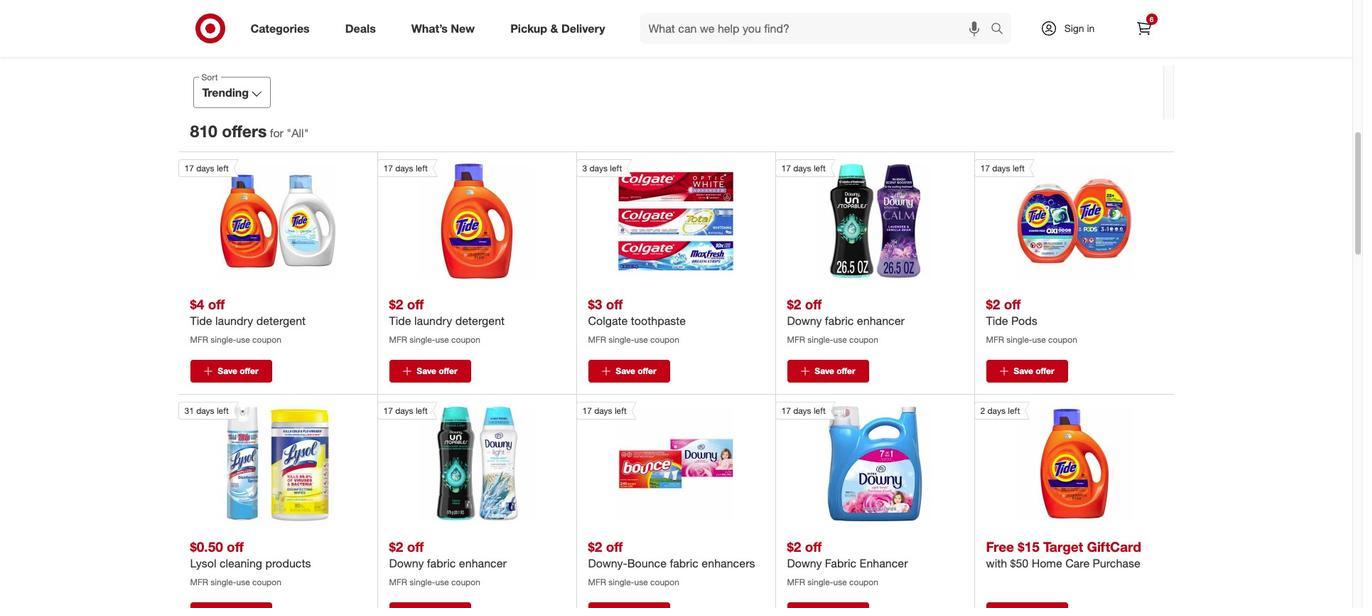 Task type: vqa. For each thing, say whether or not it's contained in the screenshot.


Task type: locate. For each thing, give the bounding box(es) containing it.
$2 inside $2 off downy fabric enhancer mfr single-use coupon
[[788, 538, 802, 555]]

$0.50
[[190, 538, 223, 555]]

mfr inside $4 off tide laundry detergent mfr single-use coupon
[[190, 334, 208, 345]]

fabric
[[826, 556, 857, 570]]

& right pickup
[[551, 21, 559, 35]]

save offer button for $2 off tide pods mfr single-use coupon
[[987, 360, 1068, 383]]

mfr inside $0.50 off lysol cleaning products mfr single-use coupon
[[190, 577, 208, 588]]

1 horizontal spatial tide
[[389, 314, 411, 328]]

1 detergent from the left
[[256, 314, 306, 328]]

offer
[[222, 121, 258, 141], [240, 366, 259, 376], [439, 366, 458, 376], [638, 366, 657, 376], [837, 366, 856, 376], [1036, 366, 1055, 376]]

tide inside $2 off tide laundry detergent mfr single-use coupon
[[389, 314, 411, 328]]

pickup
[[511, 21, 548, 35]]

days
[[196, 163, 214, 174], [396, 163, 414, 174], [590, 163, 608, 174], [794, 163, 812, 174], [993, 163, 1011, 174], [196, 406, 214, 416], [396, 406, 414, 416], [595, 406, 613, 416], [794, 406, 812, 416], [988, 406, 1006, 416]]

0 horizontal spatial laundry
[[215, 314, 253, 328]]

detergent inside $4 off tide laundry detergent mfr single-use coupon
[[256, 314, 306, 328]]

enhancer
[[857, 314, 905, 328], [459, 556, 507, 570]]

toothpaste
[[631, 314, 686, 328]]

trending button
[[193, 77, 271, 108]]

1 horizontal spatial "
[[304, 126, 309, 140]]

2 horizontal spatial tide
[[987, 314, 1009, 328]]

1 laundry from the left
[[215, 314, 253, 328]]

sign in
[[1065, 22, 1095, 34]]

off inside $2 off downy fabric enhancer mfr single-use coupon
[[805, 538, 822, 555]]

2 save offer from the left
[[417, 366, 458, 376]]

off inside $2 off tide pods mfr single-use coupon
[[1005, 296, 1021, 312]]

&
[[770, 14, 778, 28], [854, 14, 861, 28], [551, 21, 559, 35]]

3 save offer button from the left
[[588, 360, 670, 383]]

off
[[208, 296, 225, 312], [407, 296, 424, 312], [606, 296, 623, 312], [805, 296, 822, 312], [1005, 296, 1021, 312], [227, 538, 244, 555], [407, 538, 424, 555], [606, 538, 623, 555], [805, 538, 822, 555]]

1 horizontal spatial enhancer
[[857, 314, 905, 328]]

3 save from the left
[[616, 366, 636, 376]]

colgate
[[588, 314, 628, 328]]

use inside $2 off tide pods mfr single-use coupon
[[1033, 334, 1047, 345]]

2 days left
[[981, 406, 1021, 416]]

use
[[236, 334, 250, 345], [436, 334, 449, 345], [635, 334, 648, 345], [834, 334, 847, 345], [1033, 334, 1047, 345], [236, 577, 250, 588], [436, 577, 449, 588], [635, 577, 648, 588], [834, 577, 847, 588]]

new
[[451, 21, 475, 35]]

deals
[[345, 21, 376, 35]]

2 laundry from the left
[[415, 314, 452, 328]]

all
[[292, 126, 304, 140]]

offer for $2 off tide laundry detergent mfr single-use coupon
[[439, 366, 458, 376]]

$50
[[1011, 556, 1029, 570]]

1 horizontal spatial $2 off downy fabric enhancer mfr single-use coupon
[[788, 296, 905, 345]]

3 save offer from the left
[[616, 366, 657, 376]]

tide inside $2 off tide pods mfr single-use coupon
[[987, 314, 1009, 328]]

laundry inside $4 off tide laundry detergent mfr single-use coupon
[[215, 314, 253, 328]]

pets
[[665, 14, 688, 28]]

1 save offer from the left
[[218, 366, 259, 376]]

save offer button for $2 off downy fabric enhancer mfr single-use coupon
[[788, 360, 869, 383]]

toys & sports
[[827, 14, 862, 44]]

search
[[985, 22, 1019, 37]]

2 days left button
[[975, 402, 1132, 521]]

$4
[[190, 296, 204, 312]]

detergent inside $2 off tide laundry detergent mfr single-use coupon
[[456, 314, 505, 328]]

free
[[987, 538, 1015, 555]]

laundry inside $2 off tide laundry detergent mfr single-use coupon
[[415, 314, 452, 328]]

31 days left
[[185, 406, 229, 416]]

tide inside $4 off tide laundry detergent mfr single-use coupon
[[190, 314, 212, 328]]

laundry
[[215, 314, 253, 328], [415, 314, 452, 328]]

left inside button
[[610, 163, 622, 174]]

downy
[[788, 314, 822, 328], [389, 556, 424, 570], [788, 556, 822, 570]]

& right tech
[[770, 14, 778, 28]]

5 save from the left
[[1014, 366, 1034, 376]]

trending
[[202, 86, 249, 100]]

$15
[[1019, 538, 1040, 555]]

home
[[493, 14, 524, 28]]

1 horizontal spatial fabric
[[670, 556, 699, 570]]

4 save from the left
[[815, 366, 835, 376]]

use inside the $3 off colgate toothpaste mfr single-use coupon
[[635, 334, 648, 345]]

mfr inside $2 off downy-bounce fabric enhancers mfr single-use coupon
[[588, 577, 607, 588]]

household
[[565, 14, 620, 28]]

single- inside $4 off tide laundry detergent mfr single-use coupon
[[211, 334, 236, 345]]

$2 off tide laundry detergent mfr single-use coupon
[[389, 296, 505, 345]]

"
[[287, 126, 292, 140], [304, 126, 309, 140]]

mfr
[[190, 334, 208, 345], [389, 334, 407, 345], [588, 334, 607, 345], [788, 334, 806, 345], [987, 334, 1005, 345], [190, 577, 208, 588], [389, 577, 407, 588], [588, 577, 607, 588], [788, 577, 806, 588]]

use inside $2 off tide laundry detergent mfr single-use coupon
[[436, 334, 449, 345]]

save for $2 off tide pods mfr single-use coupon
[[1014, 366, 1034, 376]]

0 horizontal spatial "
[[287, 126, 292, 140]]

& inside tech & entertainment
[[770, 14, 778, 28]]

2 save offer button from the left
[[389, 360, 471, 383]]

use inside $4 off tide laundry detergent mfr single-use coupon
[[236, 334, 250, 345]]

3 tide from the left
[[987, 314, 1009, 328]]

0 horizontal spatial $2 off downy fabric enhancer mfr single-use coupon
[[389, 538, 507, 588]]

enhancers
[[702, 556, 756, 570]]

& inside toys & sports
[[854, 14, 861, 28]]

pets button
[[643, 0, 710, 46]]

4 save offer button from the left
[[788, 360, 869, 383]]

categories link
[[239, 13, 328, 44]]

1 " from the left
[[287, 126, 292, 140]]

$2 off downy fabric enhancer mfr single-use coupon
[[788, 296, 905, 345], [389, 538, 507, 588]]

use inside $0.50 off lysol cleaning products mfr single-use coupon
[[236, 577, 250, 588]]

& right the 'toys'
[[854, 14, 861, 28]]

1 horizontal spatial laundry
[[415, 314, 452, 328]]

home
[[1032, 556, 1063, 570]]

1 save offer button from the left
[[190, 360, 272, 383]]

tide
[[190, 314, 212, 328], [389, 314, 411, 328], [987, 314, 1009, 328]]

2
[[981, 406, 986, 416]]

household supplies button
[[559, 0, 626, 46]]

what's new link
[[399, 13, 493, 44]]

3 days left button
[[576, 159, 734, 279]]

coupon
[[252, 334, 282, 345], [452, 334, 481, 345], [651, 334, 680, 345], [850, 334, 879, 345], [1049, 334, 1078, 345], [252, 577, 282, 588], [452, 577, 481, 588], [651, 577, 680, 588], [850, 577, 879, 588]]

3
[[583, 163, 588, 174]]

pickup & delivery
[[511, 21, 606, 35]]

0 horizontal spatial detergent
[[256, 314, 306, 328]]

target
[[1044, 538, 1084, 555]]

1 tide from the left
[[190, 314, 212, 328]]

household supplies
[[565, 14, 620, 44]]

2 horizontal spatial fabric
[[826, 314, 854, 328]]

2 horizontal spatial &
[[854, 14, 861, 28]]

17 days left
[[185, 163, 229, 174], [384, 163, 428, 174], [782, 163, 826, 174], [981, 163, 1025, 174], [384, 406, 428, 416], [583, 406, 627, 416], [782, 406, 826, 416]]

pods
[[1012, 314, 1038, 328]]

5 save offer button from the left
[[987, 360, 1068, 383]]

laundry for $2 off
[[415, 314, 452, 328]]

$2
[[389, 296, 403, 312], [788, 296, 802, 312], [987, 296, 1001, 312], [389, 538, 403, 555], [588, 538, 603, 555], [788, 538, 802, 555]]

single- inside $0.50 off lysol cleaning products mfr single-use coupon
[[211, 577, 236, 588]]

17
[[185, 163, 194, 174], [384, 163, 393, 174], [782, 163, 791, 174], [981, 163, 990, 174], [384, 406, 393, 416], [583, 406, 592, 416], [782, 406, 791, 416]]

coupon inside $2 off downy-bounce fabric enhancers mfr single-use coupon
[[651, 577, 680, 588]]

detergent
[[256, 314, 306, 328], [456, 314, 505, 328]]

2 detergent from the left
[[456, 314, 505, 328]]

sign in link
[[1029, 13, 1118, 44]]

0 horizontal spatial tide
[[190, 314, 212, 328]]

coupon inside $2 off tide pods mfr single-use coupon
[[1049, 334, 1078, 345]]

left
[[217, 163, 229, 174], [416, 163, 428, 174], [610, 163, 622, 174], [814, 163, 826, 174], [1013, 163, 1025, 174], [217, 406, 229, 416], [416, 406, 428, 416], [615, 406, 627, 416], [814, 406, 826, 416], [1009, 406, 1021, 416]]

0 horizontal spatial enhancer
[[459, 556, 507, 570]]

save offer for $2 off tide laundry detergent mfr single-use coupon
[[417, 366, 458, 376]]

1 horizontal spatial detergent
[[456, 314, 505, 328]]

1 horizontal spatial &
[[770, 14, 778, 28]]

tide for $4 off tide laundry detergent mfr single-use coupon
[[190, 314, 212, 328]]

$2 inside $2 off tide laundry detergent mfr single-use coupon
[[389, 296, 403, 312]]

2 tide from the left
[[389, 314, 411, 328]]

$2 inside $2 off downy-bounce fabric enhancers mfr single-use coupon
[[588, 538, 603, 555]]

use inside $2 off downy fabric enhancer mfr single-use coupon
[[834, 577, 847, 588]]

3 days left
[[583, 163, 622, 174]]

enhancer
[[860, 556, 908, 570]]

810
[[190, 121, 218, 141]]

save offer
[[218, 366, 259, 376], [417, 366, 458, 376], [616, 366, 657, 376], [815, 366, 856, 376], [1014, 366, 1055, 376]]

downy inside $2 off downy fabric enhancer mfr single-use coupon
[[788, 556, 822, 570]]

giftcard
[[1088, 538, 1142, 555]]

coupon inside $4 off tide laundry detergent mfr single-use coupon
[[252, 334, 282, 345]]

save offer for $2 off downy fabric enhancer mfr single-use coupon
[[815, 366, 856, 376]]

coupon inside $0.50 off lysol cleaning products mfr single-use coupon
[[252, 577, 282, 588]]

offer for $2 off downy fabric enhancer mfr single-use coupon
[[837, 366, 856, 376]]

save for $2 off downy fabric enhancer mfr single-use coupon
[[815, 366, 835, 376]]

17 days left button
[[178, 159, 336, 279], [377, 159, 535, 279], [775, 159, 933, 279], [975, 159, 1132, 279], [377, 402, 535, 521], [576, 402, 734, 521], [775, 402, 933, 521]]

save offer button for $2 off tide laundry detergent mfr single-use coupon
[[389, 360, 471, 383]]

& for pickup
[[551, 21, 559, 35]]

0 horizontal spatial fabric
[[427, 556, 456, 570]]

2 save from the left
[[417, 366, 437, 376]]

5 save offer from the left
[[1014, 366, 1055, 376]]

cleaning
[[220, 556, 262, 570]]

4 save offer from the left
[[815, 366, 856, 376]]

offer for $4 off tide laundry detergent mfr single-use coupon
[[240, 366, 259, 376]]

0 horizontal spatial &
[[551, 21, 559, 35]]

off inside the $3 off colgate toothpaste mfr single-use coupon
[[606, 296, 623, 312]]

1 save from the left
[[218, 366, 237, 376]]

save offer button
[[190, 360, 272, 383], [389, 360, 471, 383], [588, 360, 670, 383], [788, 360, 869, 383], [987, 360, 1068, 383]]



Task type: describe. For each thing, give the bounding box(es) containing it.
single- inside the $3 off colgate toothpaste mfr single-use coupon
[[609, 334, 635, 345]]

toys
[[828, 14, 851, 28]]

home button
[[475, 0, 542, 46]]

save for $4 off tide laundry detergent mfr single-use coupon
[[218, 366, 237, 376]]

search button
[[985, 13, 1019, 47]]

save for $2 off tide laundry detergent mfr single-use coupon
[[417, 366, 437, 376]]

what's new
[[412, 21, 475, 35]]

What can we help you find? suggestions appear below search field
[[640, 13, 995, 44]]

$3
[[588, 296, 603, 312]]

pickup & delivery link
[[499, 13, 623, 44]]

single- inside $2 off tide pods mfr single-use coupon
[[1007, 334, 1033, 345]]

save offer button for $4 off tide laundry detergent mfr single-use coupon
[[190, 360, 272, 383]]

mfr inside $2 off tide pods mfr single-use coupon
[[987, 334, 1005, 345]]

save offer for $4 off tide laundry detergent mfr single-use coupon
[[218, 366, 259, 376]]

off inside $2 off tide laundry detergent mfr single-use coupon
[[407, 296, 424, 312]]

days inside button
[[590, 163, 608, 174]]

detergent for $2 off
[[456, 314, 505, 328]]

detergent for $4 off
[[256, 314, 306, 328]]

save offer for $2 off tide pods mfr single-use coupon
[[1014, 366, 1055, 376]]

& for toys
[[854, 14, 861, 28]]

$3 off colgate toothpaste mfr single-use coupon
[[588, 296, 686, 345]]

1 vertical spatial enhancer
[[459, 556, 507, 570]]

what's
[[412, 21, 448, 35]]

$2 off downy fabric enhancer mfr single-use coupon
[[788, 538, 908, 588]]

31
[[185, 406, 194, 416]]

laundry for $4 off
[[215, 314, 253, 328]]

care
[[1066, 556, 1090, 570]]

tech & entertainment button
[[727, 0, 799, 46]]

in
[[1088, 22, 1095, 34]]

single- inside $2 off tide laundry detergent mfr single-use coupon
[[410, 334, 436, 345]]

save offer button for $3 off colgate toothpaste mfr single-use coupon
[[588, 360, 670, 383]]

tech
[[743, 14, 767, 28]]

1 vertical spatial $2 off downy fabric enhancer mfr single-use coupon
[[389, 538, 507, 588]]

entertainment
[[727, 30, 799, 44]]

& for tech
[[770, 14, 778, 28]]

for
[[270, 126, 284, 140]]

810 offer s for " all "
[[190, 121, 309, 141]]

with
[[987, 556, 1008, 570]]

off inside $0.50 off lysol cleaning products mfr single-use coupon
[[227, 538, 244, 555]]

6 link
[[1129, 13, 1160, 44]]

free $15 target giftcard with $50 home care purchase
[[987, 538, 1142, 570]]

tide for $2 off tide laundry detergent mfr single-use coupon
[[389, 314, 411, 328]]

toys & sports button
[[811, 0, 878, 46]]

purchase
[[1093, 556, 1141, 570]]

sign
[[1065, 22, 1085, 34]]

offer for $3 off colgate toothpaste mfr single-use coupon
[[638, 366, 657, 376]]

bounce
[[628, 556, 667, 570]]

tech & entertainment
[[727, 14, 799, 44]]

offer for $2 off tide pods mfr single-use coupon
[[1036, 366, 1055, 376]]

deals link
[[333, 13, 394, 44]]

mfr inside the $3 off colgate toothpaste mfr single-use coupon
[[588, 334, 607, 345]]

tide for $2 off tide pods mfr single-use coupon
[[987, 314, 1009, 328]]

2 " from the left
[[304, 126, 309, 140]]

sports
[[827, 30, 862, 44]]

0 vertical spatial enhancer
[[857, 314, 905, 328]]

save for $3 off colgate toothpaste mfr single-use coupon
[[616, 366, 636, 376]]

downy-
[[588, 556, 628, 570]]

fabric inside $2 off downy-bounce fabric enhancers mfr single-use coupon
[[670, 556, 699, 570]]

6
[[1150, 15, 1154, 23]]

$2 inside $2 off tide pods mfr single-use coupon
[[987, 296, 1001, 312]]

s
[[258, 121, 267, 141]]

products
[[266, 556, 311, 570]]

single- inside $2 off downy-bounce fabric enhancers mfr single-use coupon
[[609, 577, 635, 588]]

$4 off tide laundry detergent mfr single-use coupon
[[190, 296, 306, 345]]

lysol
[[190, 556, 217, 570]]

mfr inside $2 off downy fabric enhancer mfr single-use coupon
[[788, 577, 806, 588]]

supplies
[[571, 30, 615, 44]]

coupon inside $2 off downy fabric enhancer mfr single-use coupon
[[850, 577, 879, 588]]

delivery
[[562, 21, 606, 35]]

$2 off tide pods mfr single-use coupon
[[987, 296, 1078, 345]]

use inside $2 off downy-bounce fabric enhancers mfr single-use coupon
[[635, 577, 648, 588]]

categories
[[251, 21, 310, 35]]

off inside $2 off downy-bounce fabric enhancers mfr single-use coupon
[[606, 538, 623, 555]]

$0.50 off lysol cleaning products mfr single-use coupon
[[190, 538, 311, 588]]

coupon inside $2 off tide laundry detergent mfr single-use coupon
[[452, 334, 481, 345]]

31 days left button
[[178, 402, 336, 521]]

$2 off downy-bounce fabric enhancers mfr single-use coupon
[[588, 538, 756, 588]]

coupon inside the $3 off colgate toothpaste mfr single-use coupon
[[651, 334, 680, 345]]

save offer for $3 off colgate toothpaste mfr single-use coupon
[[616, 366, 657, 376]]

single- inside $2 off downy fabric enhancer mfr single-use coupon
[[808, 577, 834, 588]]

mfr inside $2 off tide laundry detergent mfr single-use coupon
[[389, 334, 407, 345]]

off inside $4 off tide laundry detergent mfr single-use coupon
[[208, 296, 225, 312]]

0 vertical spatial $2 off downy fabric enhancer mfr single-use coupon
[[788, 296, 905, 345]]



